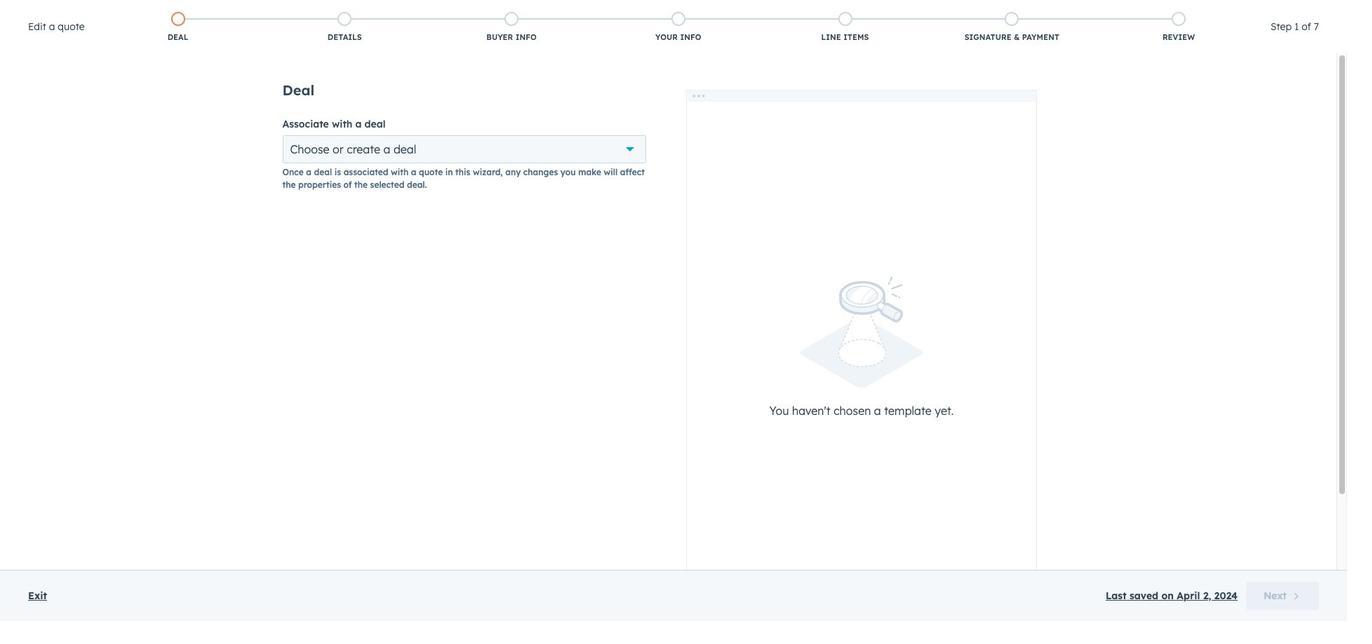 Task type: describe. For each thing, give the bounding box(es) containing it.
buyer info list item
[[428, 9, 595, 46]]

signature & payment list item
[[929, 9, 1096, 46]]

deal list item
[[95, 9, 261, 46]]

line items list item
[[762, 9, 929, 46]]

review list item
[[1096, 9, 1262, 46]]

Search search field
[[34, 185, 204, 213]]

page section element
[[0, 60, 1347, 170]]

Search HubSpot search field
[[1140, 29, 1298, 53]]



Task type: vqa. For each thing, say whether or not it's contained in the screenshot.
banner
yes



Task type: locate. For each thing, give the bounding box(es) containing it.
4 column header from the left
[[562, 227, 668, 258]]

list
[[95, 9, 1262, 46]]

banner inside page section element
[[34, 74, 1314, 97]]

menu item
[[1237, 0, 1331, 22]]

5 column header from the left
[[774, 227, 984, 258]]

menu
[[1038, 0, 1331, 22]]

main content
[[282, 81, 1054, 622]]

column header
[[34, 227, 245, 258], [245, 227, 351, 258], [351, 227, 562, 258], [562, 227, 668, 258], [774, 227, 984, 258], [984, 227, 1302, 258]]

6 column header from the left
[[984, 227, 1302, 258]]

marketplaces image
[[1141, 6, 1153, 19]]

1 column header from the left
[[34, 227, 245, 258]]

details list item
[[261, 9, 428, 46]]

banner
[[34, 74, 1314, 97]]

your info list item
[[595, 9, 762, 46]]

2 column header from the left
[[245, 227, 351, 258]]

3 column header from the left
[[351, 227, 562, 258]]



